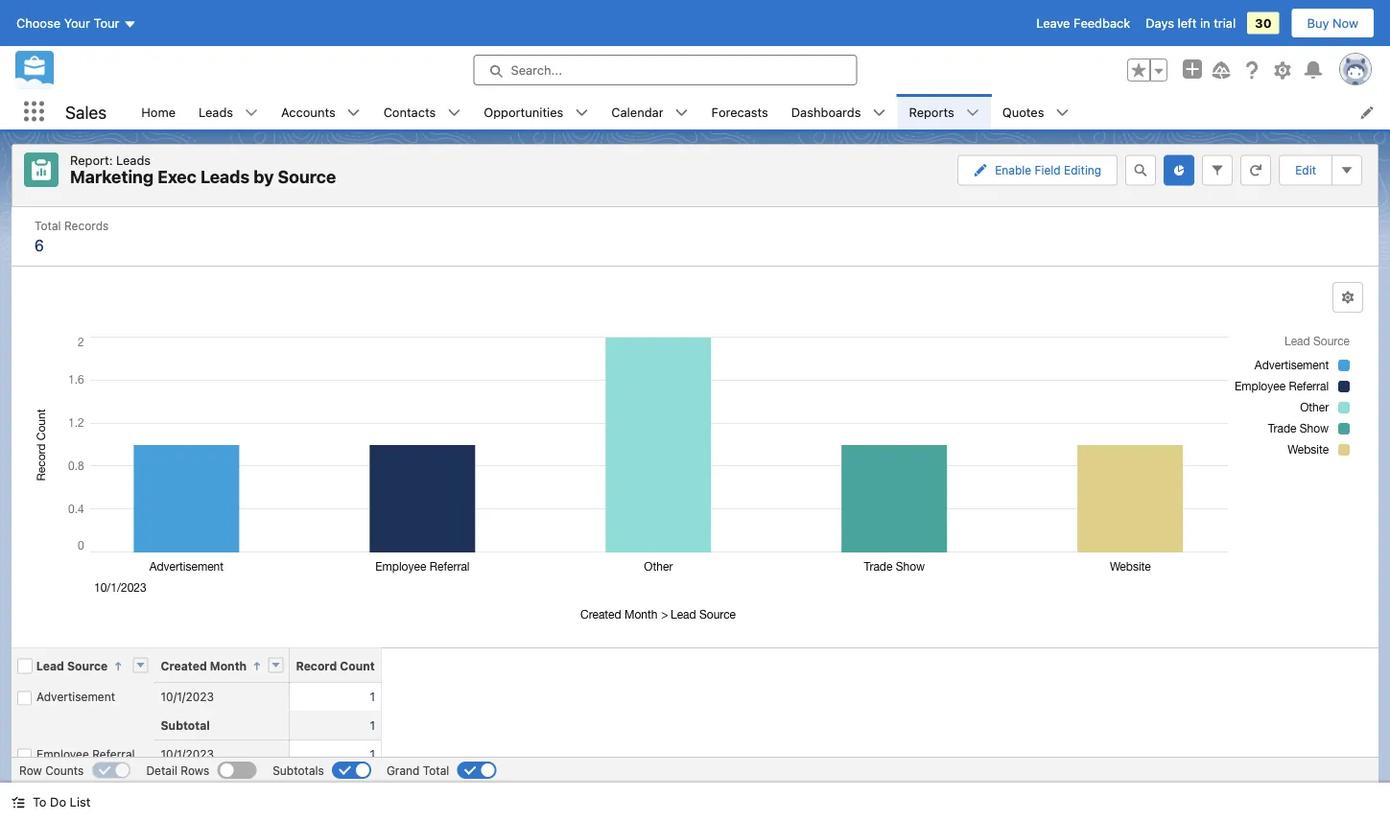 Task type: locate. For each thing, give the bounding box(es) containing it.
text default image inside accounts list item
[[347, 106, 361, 120]]

text default image left "to"
[[12, 796, 25, 810]]

your
[[64, 16, 90, 30]]

in
[[1201, 16, 1211, 30]]

contacts
[[384, 105, 436, 119]]

do
[[50, 795, 66, 810]]

text default image inside reports list item
[[966, 106, 980, 120]]

quotes link
[[991, 94, 1056, 130]]

list
[[130, 94, 1391, 130]]

text default image for dashboards
[[873, 106, 886, 120]]

text default image
[[245, 106, 258, 120], [966, 106, 980, 120]]

to
[[33, 795, 47, 810]]

sales
[[65, 101, 107, 122]]

text default image right 'reports'
[[966, 106, 980, 120]]

days
[[1146, 16, 1175, 30]]

text default image left calendar link
[[575, 106, 589, 120]]

text default image right leads
[[245, 106, 258, 120]]

leave feedback
[[1037, 16, 1131, 30]]

buy now button
[[1291, 8, 1375, 38]]

reports list item
[[898, 94, 991, 130]]

text default image
[[347, 106, 361, 120], [448, 106, 461, 120], [575, 106, 589, 120], [675, 106, 689, 120], [873, 106, 886, 120], [1056, 106, 1070, 120], [12, 796, 25, 810]]

days left in trial
[[1146, 16, 1236, 30]]

text default image inside dashboards list item
[[873, 106, 886, 120]]

1 horizontal spatial text default image
[[966, 106, 980, 120]]

30
[[1255, 16, 1272, 30]]

tour
[[94, 16, 119, 30]]

text default image inside opportunities list item
[[575, 106, 589, 120]]

calendar link
[[600, 94, 675, 130]]

forecasts link
[[700, 94, 780, 130]]

contacts list item
[[372, 94, 472, 130]]

text default image inside leads list item
[[245, 106, 258, 120]]

text default image for calendar
[[675, 106, 689, 120]]

1 text default image from the left
[[245, 106, 258, 120]]

accounts list item
[[270, 94, 372, 130]]

2 text default image from the left
[[966, 106, 980, 120]]

group
[[1128, 59, 1168, 82]]

text default image right calendar
[[675, 106, 689, 120]]

choose your tour
[[16, 16, 119, 30]]

accounts link
[[270, 94, 347, 130]]

0 horizontal spatial text default image
[[245, 106, 258, 120]]

text default image right contacts at the top of page
[[448, 106, 461, 120]]

text default image left 'reports'
[[873, 106, 886, 120]]

text default image right accounts
[[347, 106, 361, 120]]

choose your tour button
[[15, 8, 138, 38]]

now
[[1333, 16, 1359, 30]]

buy now
[[1308, 16, 1359, 30]]

text default image inside calendar list item
[[675, 106, 689, 120]]

leave
[[1037, 16, 1071, 30]]

choose
[[16, 16, 61, 30]]

list containing home
[[130, 94, 1391, 130]]

leads link
[[187, 94, 245, 130]]

left
[[1178, 16, 1197, 30]]

dashboards link
[[780, 94, 873, 130]]

quotes
[[1003, 105, 1045, 119]]

text default image inside contacts list item
[[448, 106, 461, 120]]

text default image inside quotes list item
[[1056, 106, 1070, 120]]

calendar list item
[[600, 94, 700, 130]]

text default image right quotes
[[1056, 106, 1070, 120]]



Task type: vqa. For each thing, say whether or not it's contained in the screenshot.
Leads's text default icon
yes



Task type: describe. For each thing, give the bounding box(es) containing it.
to do list
[[33, 795, 91, 810]]

text default image for reports
[[966, 106, 980, 120]]

search... button
[[474, 55, 857, 85]]

leads
[[199, 105, 233, 119]]

text default image for opportunities
[[575, 106, 589, 120]]

home link
[[130, 94, 187, 130]]

text default image for quotes
[[1056, 106, 1070, 120]]

forecasts
[[712, 105, 768, 119]]

home
[[141, 105, 176, 119]]

search...
[[511, 63, 562, 77]]

buy
[[1308, 16, 1330, 30]]

dashboards list item
[[780, 94, 898, 130]]

opportunities
[[484, 105, 564, 119]]

reports
[[909, 105, 955, 119]]

text default image for accounts
[[347, 106, 361, 120]]

opportunities link
[[472, 94, 575, 130]]

opportunities list item
[[472, 94, 600, 130]]

accounts
[[281, 105, 336, 119]]

dashboards
[[792, 105, 861, 119]]

leave feedback link
[[1037, 16, 1131, 30]]

leads list item
[[187, 94, 270, 130]]

calendar
[[612, 105, 664, 119]]

feedback
[[1074, 16, 1131, 30]]

text default image for leads
[[245, 106, 258, 120]]

trial
[[1214, 16, 1236, 30]]

to do list button
[[0, 783, 102, 821]]

contacts link
[[372, 94, 448, 130]]

list
[[70, 795, 91, 810]]

text default image for contacts
[[448, 106, 461, 120]]

text default image inside to do list button
[[12, 796, 25, 810]]

reports link
[[898, 94, 966, 130]]

quotes list item
[[991, 94, 1081, 130]]



